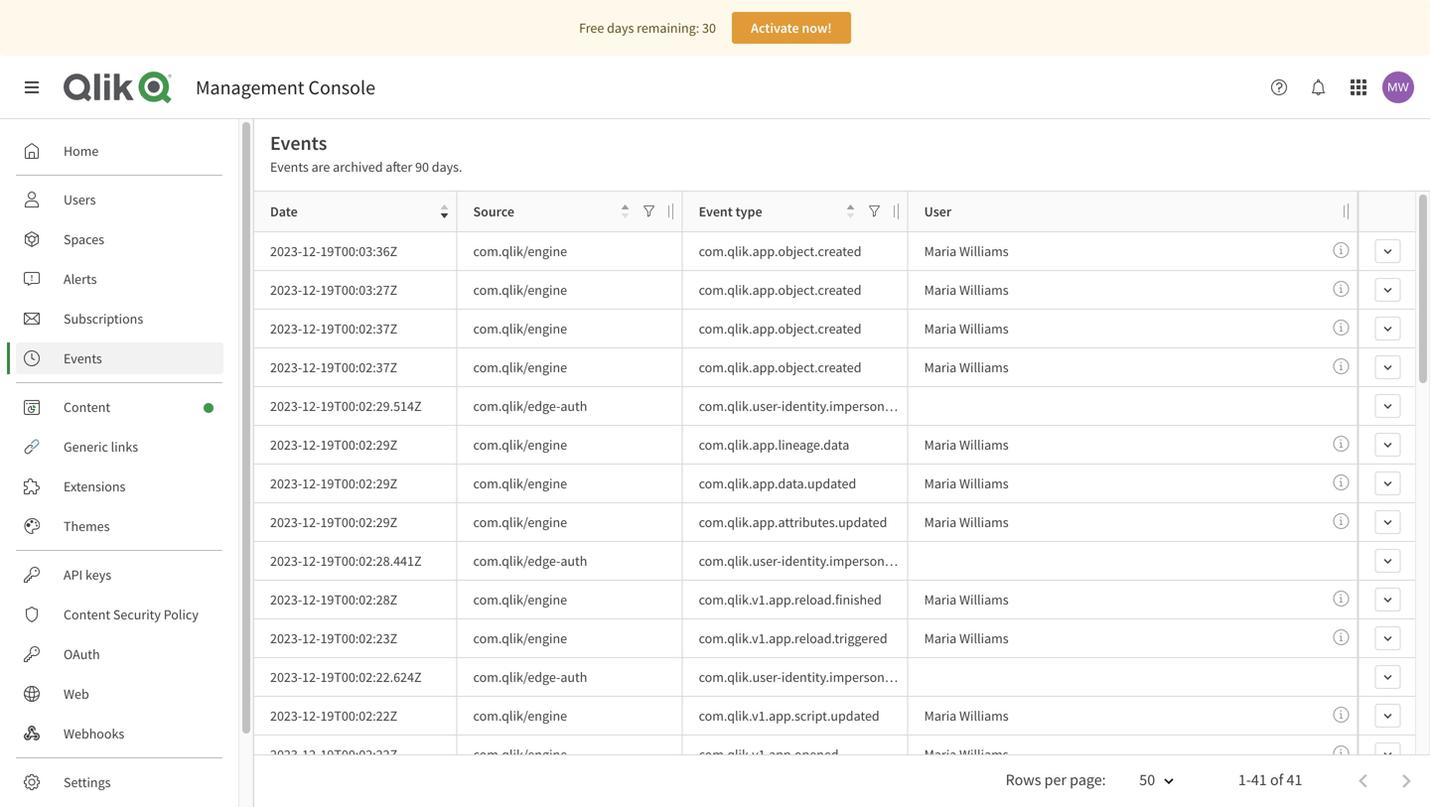 Task type: describe. For each thing, give the bounding box(es) containing it.
are
[[312, 158, 330, 176]]

9 12- from the top
[[302, 553, 320, 570]]

extensions
[[64, 478, 126, 496]]

rows
[[1006, 771, 1042, 790]]

8 12- from the top
[[302, 514, 320, 532]]

content for content security policy
[[64, 606, 110, 624]]

2023-12-19t00:03:27z
[[270, 281, 398, 299]]

com.qlik.v1.app.reload.finished
[[699, 591, 882, 609]]

3 2023- from the top
[[270, 320, 302, 338]]

9 com.qlik/engine from the top
[[474, 630, 567, 648]]

19t00:03:36z
[[320, 242, 398, 260]]

free
[[579, 19, 604, 37]]

api keys
[[64, 566, 111, 584]]

date button
[[270, 198, 449, 225]]

2023-12-19t00:02:22.624z
[[270, 669, 422, 687]]

maria williams image
[[1383, 72, 1415, 103]]

5 williams from the top
[[960, 436, 1009, 454]]

archived
[[333, 158, 383, 176]]

events events are archived after 90 days.
[[270, 131, 463, 176]]

4 com.qlik/engine from the top
[[474, 359, 567, 377]]

com.qlik.v1.app.reload.triggered
[[699, 630, 888, 648]]

1 vertical spatial events
[[270, 158, 309, 176]]

com.qlik/edge- for 19t00:02:29.514z
[[474, 397, 561, 415]]

navigation pane element
[[0, 127, 238, 808]]

2 maria from the top
[[925, 281, 957, 299]]

users link
[[16, 184, 224, 216]]

30
[[703, 19, 716, 37]]

90
[[415, 158, 429, 176]]

7 com.qlik/engine from the top
[[474, 514, 567, 532]]

2023-12-19t00:03:36z
[[270, 242, 398, 260]]

com.qlik/edge-auth for 19t00:02:29.514z
[[474, 397, 588, 415]]

12 12- from the top
[[302, 669, 320, 687]]

50
[[1140, 771, 1156, 790]]

3 12- from the top
[[302, 320, 320, 338]]

5 com.qlik/engine from the top
[[474, 436, 567, 454]]

com.qlik.user- for 2023-12-19t00:02:29.514z
[[699, 397, 782, 415]]

2 19t00:02:37z from the top
[[320, 359, 398, 377]]

6 maria from the top
[[925, 475, 957, 493]]

days.
[[432, 158, 463, 176]]

content security policy link
[[16, 599, 224, 631]]

security
[[113, 606, 161, 624]]

11 maria from the top
[[925, 746, 957, 764]]

2 maria williams from the top
[[925, 281, 1009, 299]]

19t00:02:29z for com.qlik.app.lineage.data
[[320, 436, 398, 454]]

com.qlik/edge-auth for 19t00:02:28.441z
[[474, 553, 588, 570]]

api
[[64, 566, 83, 584]]

generic links
[[64, 438, 138, 456]]

com.qlik.user-identity.impersonation element for 2023-12-19t00:02:29.514z
[[699, 396, 915, 416]]

users
[[64, 191, 96, 209]]

2023-12-19t00:02:22z for com.qlik.v1.app.opened
[[270, 746, 398, 764]]

subscriptions link
[[16, 303, 224, 335]]

rows per page:
[[1006, 771, 1107, 790]]

close sidebar menu image
[[24, 79, 40, 95]]

content for content
[[64, 398, 110, 416]]

5 maria williams from the top
[[925, 436, 1009, 454]]

6 2023- from the top
[[270, 436, 302, 454]]

com.qlik/edge- for 19t00:02:28.441z
[[474, 553, 561, 570]]

1 maria williams from the top
[[925, 242, 1009, 260]]

10 williams from the top
[[960, 708, 1009, 725]]

alerts
[[64, 270, 97, 288]]

19t00:02:29z for com.qlik.app.attributes.updated
[[320, 514, 398, 532]]

content link
[[16, 392, 224, 423]]

com.qlik.user-identity.impersonation for 19t00:02:29.514z
[[699, 397, 915, 415]]

3 williams from the top
[[960, 320, 1009, 338]]

1 2023- from the top
[[270, 242, 302, 260]]

console
[[309, 75, 376, 100]]

1 williams from the top
[[960, 242, 1009, 260]]

7 williams from the top
[[960, 514, 1009, 532]]

8 williams from the top
[[960, 591, 1009, 609]]

14 12- from the top
[[302, 746, 320, 764]]

50 button
[[1116, 765, 1188, 799]]

extensions link
[[16, 471, 224, 503]]

6 com.qlik/engine from the top
[[474, 475, 567, 493]]

3 com.qlik.app.object.created from the top
[[699, 320, 862, 338]]

com.qlik.user- for 2023-12-19t00:02:28.441z
[[699, 553, 782, 570]]

9 maria williams from the top
[[925, 630, 1009, 648]]

activate now! link
[[732, 12, 852, 44]]

themes link
[[16, 511, 224, 543]]

11 maria williams from the top
[[925, 746, 1009, 764]]

events for events events are archived after 90 days.
[[270, 131, 327, 156]]

now!
[[802, 19, 832, 37]]

auth for 2023-12-19t00:02:28.441z
[[561, 553, 588, 570]]

webhooks
[[64, 725, 124, 743]]

7 12- from the top
[[302, 475, 320, 493]]

events link
[[16, 343, 224, 375]]

1 19t00:02:37z from the top
[[320, 320, 398, 338]]

19t00:03:27z
[[320, 281, 398, 299]]

11 com.qlik/engine from the top
[[474, 746, 567, 764]]

3 com.qlik/engine from the top
[[474, 320, 567, 338]]

7 maria from the top
[[925, 514, 957, 532]]

10 maria williams from the top
[[925, 708, 1009, 725]]

12 2023- from the top
[[270, 669, 302, 687]]

generic links link
[[16, 431, 224, 463]]

6 williams from the top
[[960, 475, 1009, 493]]

3 maria from the top
[[925, 320, 957, 338]]

event
[[699, 203, 733, 220]]

2 41 from the left
[[1287, 771, 1303, 790]]

identity.impersonation for 2023-12-19t00:02:28.441z
[[782, 553, 915, 570]]

7 maria williams from the top
[[925, 514, 1009, 532]]

4 maria williams from the top
[[925, 359, 1009, 377]]

com.qlik.v1.app.opened
[[699, 746, 839, 764]]

2023-12-19t00:02:29.514z
[[270, 397, 422, 415]]

7 2023- from the top
[[270, 475, 302, 493]]

auth for 2023-12-19t00:02:29.514z
[[561, 397, 588, 415]]

6 12- from the top
[[302, 436, 320, 454]]

2023-12-19t00:02:23z
[[270, 630, 398, 648]]

events for events
[[64, 350, 102, 368]]

19t00:02:22z for com.qlik.v1.app.opened
[[320, 746, 398, 764]]

per
[[1045, 771, 1067, 790]]

com.qlik.app.lineage.data
[[699, 436, 850, 454]]

2023-12-19t00:02:22z for com.qlik.v1.app.script.updated
[[270, 708, 398, 725]]

com.qlik.app.attributes.updated
[[699, 514, 888, 532]]

4 maria from the top
[[925, 359, 957, 377]]

1 41 from the left
[[1252, 771, 1268, 790]]

19t00:02:23z
[[320, 630, 398, 648]]

19t00:02:22.624z
[[320, 669, 422, 687]]

home
[[64, 142, 99, 160]]

1 12- from the top
[[302, 242, 320, 260]]



Task type: locate. For each thing, give the bounding box(es) containing it.
of
[[1271, 771, 1284, 790]]

2 2023-12-19t00:02:22z from the top
[[270, 746, 398, 764]]

2023-12-19t00:02:37z
[[270, 320, 398, 338], [270, 359, 398, 377]]

2 identity.impersonation from the top
[[782, 553, 915, 570]]

3 com.qlik.user-identity.impersonation from the top
[[699, 669, 915, 687]]

2 williams from the top
[[960, 281, 1009, 299]]

6 maria williams from the top
[[925, 475, 1009, 493]]

2023-
[[270, 242, 302, 260], [270, 281, 302, 299], [270, 320, 302, 338], [270, 359, 302, 377], [270, 397, 302, 415], [270, 436, 302, 454], [270, 475, 302, 493], [270, 514, 302, 532], [270, 553, 302, 570], [270, 591, 302, 609], [270, 630, 302, 648], [270, 669, 302, 687], [270, 708, 302, 725], [270, 746, 302, 764]]

identity.impersonation
[[782, 397, 915, 415], [782, 553, 915, 570], [782, 669, 915, 687]]

events up are
[[270, 131, 327, 156]]

8 2023- from the top
[[270, 514, 302, 532]]

4 2023- from the top
[[270, 359, 302, 377]]

com.qlik.user- up com.qlik.v1.app.script.updated
[[699, 669, 782, 687]]

1 vertical spatial com.qlik.user-
[[699, 553, 782, 570]]

identity.impersonation for 2023-12-19t00:02:29.514z
[[782, 397, 915, 415]]

0 vertical spatial 19t00:02:37z
[[320, 320, 398, 338]]

1-
[[1239, 771, 1252, 790]]

1 2023-12-19t00:02:22z from the top
[[270, 708, 398, 725]]

source
[[474, 203, 515, 220]]

19t00:02:22z for com.qlik.v1.app.script.updated
[[320, 708, 398, 725]]

2 2023- from the top
[[270, 281, 302, 299]]

11 2023- from the top
[[270, 630, 302, 648]]

11 12- from the top
[[302, 630, 320, 648]]

management console element
[[196, 75, 376, 100]]

1 vertical spatial 19t00:02:37z
[[320, 359, 398, 377]]

com.qlik.user-identity.impersonation down com.qlik.v1.app.reload.triggered
[[699, 669, 915, 687]]

0 vertical spatial 2023-12-19t00:02:29z
[[270, 436, 398, 454]]

1 com.qlik.user-identity.impersonation from the top
[[699, 397, 915, 415]]

19t00:02:37z down 19t00:03:27z
[[320, 320, 398, 338]]

0 vertical spatial com.qlik.user-identity.impersonation element
[[699, 396, 915, 416]]

identity.impersonation up com.qlik.app.lineage.data
[[782, 397, 915, 415]]

williams
[[960, 242, 1009, 260], [960, 281, 1009, 299], [960, 320, 1009, 338], [960, 359, 1009, 377], [960, 436, 1009, 454], [960, 475, 1009, 493], [960, 514, 1009, 532], [960, 591, 1009, 609], [960, 630, 1009, 648], [960, 708, 1009, 725], [960, 746, 1009, 764]]

41 right the of
[[1287, 771, 1303, 790]]

1 vertical spatial identity.impersonation
[[782, 553, 915, 570]]

com.qlik.user-identity.impersonation element down com.qlik.app.attributes.updated
[[699, 552, 915, 571]]

oauth link
[[16, 639, 224, 671]]

10 maria from the top
[[925, 708, 957, 725]]

event type button
[[699, 198, 855, 225]]

date
[[270, 203, 298, 220]]

identity.impersonation down com.qlik.app.attributes.updated
[[782, 553, 915, 570]]

policy
[[164, 606, 199, 624]]

2023-12-19t00:02:28z
[[270, 591, 398, 609]]

0 vertical spatial 19t00:02:29z
[[320, 436, 398, 454]]

3 com.qlik/edge- from the top
[[474, 669, 561, 687]]

5 maria from the top
[[925, 436, 957, 454]]

com.qlik/edge- for 19t00:02:22.624z
[[474, 669, 561, 687]]

1 19t00:02:22z from the top
[[320, 708, 398, 725]]

9 williams from the top
[[960, 630, 1009, 648]]

2 vertical spatial com.qlik/edge-auth
[[474, 669, 588, 687]]

maria
[[925, 242, 957, 260], [925, 281, 957, 299], [925, 320, 957, 338], [925, 359, 957, 377], [925, 436, 957, 454], [925, 475, 957, 493], [925, 514, 957, 532], [925, 591, 957, 609], [925, 630, 957, 648], [925, 708, 957, 725], [925, 746, 957, 764]]

2 vertical spatial identity.impersonation
[[782, 669, 915, 687]]

themes
[[64, 518, 110, 536]]

event type
[[699, 203, 763, 220]]

1 vertical spatial com.qlik.user-identity.impersonation
[[699, 553, 915, 570]]

oauth
[[64, 646, 100, 664]]

page:
[[1070, 771, 1107, 790]]

3 com.qlik/edge-auth from the top
[[474, 669, 588, 687]]

spaces link
[[16, 224, 224, 255]]

3 com.qlik.user-identity.impersonation element from the top
[[699, 668, 915, 688]]

com.qlik.user-identity.impersonation for 19t00:02:22.624z
[[699, 669, 915, 687]]

after
[[386, 158, 413, 176]]

4 williams from the top
[[960, 359, 1009, 377]]

1 com.qlik.app.object.created from the top
[[699, 242, 862, 260]]

1 vertical spatial com.qlik/edge-auth
[[474, 553, 588, 570]]

source button
[[474, 198, 630, 225]]

links
[[111, 438, 138, 456]]

com.qlik/edge-auth
[[474, 397, 588, 415], [474, 553, 588, 570], [474, 669, 588, 687]]

19t00:02:22z
[[320, 708, 398, 725], [320, 746, 398, 764]]

0 vertical spatial events
[[270, 131, 327, 156]]

3 com.qlik.user- from the top
[[699, 669, 782, 687]]

2 com.qlik.user-identity.impersonation from the top
[[699, 553, 915, 570]]

12-
[[302, 242, 320, 260], [302, 281, 320, 299], [302, 320, 320, 338], [302, 359, 320, 377], [302, 397, 320, 415], [302, 436, 320, 454], [302, 475, 320, 493], [302, 514, 320, 532], [302, 553, 320, 570], [302, 591, 320, 609], [302, 630, 320, 648], [302, 669, 320, 687], [302, 708, 320, 725], [302, 746, 320, 764]]

com.qlik.app.data.updated
[[699, 475, 857, 493]]

2 vertical spatial events
[[64, 350, 102, 368]]

1 vertical spatial 2023-12-19t00:02:29z
[[270, 475, 398, 493]]

0 vertical spatial 19t00:02:22z
[[320, 708, 398, 725]]

com.qlik.user- up com.qlik.app.lineage.data
[[699, 397, 782, 415]]

1 vertical spatial com.qlik/edge-
[[474, 553, 561, 570]]

2 vertical spatial auth
[[561, 669, 588, 687]]

com.qlik.user- up com.qlik.v1.app.reload.finished
[[699, 553, 782, 570]]

activate
[[751, 19, 800, 37]]

1 vertical spatial content
[[64, 606, 110, 624]]

subscriptions
[[64, 310, 143, 328]]

3 2023-12-19t00:02:29z from the top
[[270, 514, 398, 532]]

0 vertical spatial identity.impersonation
[[782, 397, 915, 415]]

3 identity.impersonation from the top
[[782, 669, 915, 687]]

alerts link
[[16, 263, 224, 295]]

19t00:02:29z
[[320, 436, 398, 454], [320, 475, 398, 493], [320, 514, 398, 532]]

0 horizontal spatial 41
[[1252, 771, 1268, 790]]

com.qlik.user- for 2023-12-19t00:02:22.624z
[[699, 669, 782, 687]]

1 2023-12-19t00:02:37z from the top
[[270, 320, 398, 338]]

19t00:02:29.514z
[[320, 397, 422, 415]]

2 2023-12-19t00:02:37z from the top
[[270, 359, 398, 377]]

com.qlik.user-identity.impersonation element
[[699, 396, 915, 416], [699, 552, 915, 571], [699, 668, 915, 688]]

13 2023- from the top
[[270, 708, 302, 725]]

remaining:
[[637, 19, 700, 37]]

content security policy
[[64, 606, 199, 624]]

2 com.qlik/edge- from the top
[[474, 553, 561, 570]]

8 maria from the top
[[925, 591, 957, 609]]

1 com.qlik/edge-auth from the top
[[474, 397, 588, 415]]

2 com.qlik.user- from the top
[[699, 553, 782, 570]]

2 vertical spatial 2023-12-19t00:02:29z
[[270, 514, 398, 532]]

8 maria williams from the top
[[925, 591, 1009, 609]]

2 vertical spatial com.qlik/edge-
[[474, 669, 561, 687]]

2023-12-19t00:02:28.441z
[[270, 553, 422, 570]]

2 com.qlik.app.object.created from the top
[[699, 281, 862, 299]]

1-41 of 41
[[1239, 771, 1303, 790]]

management console
[[196, 75, 376, 100]]

1 vertical spatial auth
[[561, 553, 588, 570]]

19t00:02:37z up 19t00:02:29.514z
[[320, 359, 398, 377]]

9 maria from the top
[[925, 630, 957, 648]]

1 horizontal spatial 41
[[1287, 771, 1303, 790]]

com.qlik.user-
[[699, 397, 782, 415], [699, 553, 782, 570], [699, 669, 782, 687]]

2 12- from the top
[[302, 281, 320, 299]]

0 vertical spatial 2023-12-19t00:02:37z
[[270, 320, 398, 338]]

2 com.qlik/edge-auth from the top
[[474, 553, 588, 570]]

com.qlik/edge-auth for 19t00:02:22.624z
[[474, 669, 588, 687]]

2 19t00:02:22z from the top
[[320, 746, 398, 764]]

10 12- from the top
[[302, 591, 320, 609]]

8 com.qlik/engine from the top
[[474, 591, 567, 609]]

auth
[[561, 397, 588, 415], [561, 553, 588, 570], [561, 669, 588, 687]]

5 12- from the top
[[302, 397, 320, 415]]

web
[[64, 686, 89, 704]]

19t00:02:37z
[[320, 320, 398, 338], [320, 359, 398, 377]]

generic
[[64, 438, 108, 456]]

2 com.qlik.user-identity.impersonation element from the top
[[699, 552, 915, 571]]

type
[[736, 203, 763, 220]]

3 19t00:02:29z from the top
[[320, 514, 398, 532]]

4 com.qlik.app.object.created from the top
[[699, 359, 862, 377]]

0 vertical spatial com.qlik/edge-auth
[[474, 397, 588, 415]]

2023-12-19t00:02:29z for com.qlik.app.lineage.data
[[270, 436, 398, 454]]

5 2023- from the top
[[270, 397, 302, 415]]

identity.impersonation down com.qlik.v1.app.reload.triggered
[[782, 669, 915, 687]]

0 vertical spatial content
[[64, 398, 110, 416]]

41
[[1252, 771, 1268, 790], [1287, 771, 1303, 790]]

11 williams from the top
[[960, 746, 1009, 764]]

9 2023- from the top
[[270, 553, 302, 570]]

identity.impersonation for 2023-12-19t00:02:22.624z
[[782, 669, 915, 687]]

2023-12-19t00:02:29z
[[270, 436, 398, 454], [270, 475, 398, 493], [270, 514, 398, 532]]

com.qlik.user-identity.impersonation down com.qlik.app.attributes.updated
[[699, 553, 915, 570]]

10 2023- from the top
[[270, 591, 302, 609]]

com.qlik.user-identity.impersonation element for 2023-12-19t00:02:28.441z
[[699, 552, 915, 571]]

2023-12-19t00:02:37z down '2023-12-19t00:03:27z'
[[270, 320, 398, 338]]

1 com.qlik.user-identity.impersonation element from the top
[[699, 396, 915, 416]]

settings
[[64, 774, 111, 792]]

com.qlik.user-identity.impersonation element down com.qlik.v1.app.reload.triggered
[[699, 668, 915, 688]]

2 com.qlik/engine from the top
[[474, 281, 567, 299]]

13 12- from the top
[[302, 708, 320, 725]]

2 vertical spatial com.qlik.user-identity.impersonation
[[699, 669, 915, 687]]

events inside "link"
[[64, 350, 102, 368]]

19t00:02:29z for com.qlik.app.data.updated
[[320, 475, 398, 493]]

content down api keys
[[64, 606, 110, 624]]

2023-12-19t00:02:29z for com.qlik.app.attributes.updated
[[270, 514, 398, 532]]

2 19t00:02:29z from the top
[[320, 475, 398, 493]]

4 12- from the top
[[302, 359, 320, 377]]

events down subscriptions on the top of page
[[64, 350, 102, 368]]

0 vertical spatial com.qlik.user-identity.impersonation
[[699, 397, 915, 415]]

1 vertical spatial 2023-12-19t00:02:22z
[[270, 746, 398, 764]]

0 vertical spatial 2023-12-19t00:02:22z
[[270, 708, 398, 725]]

14 2023- from the top
[[270, 746, 302, 764]]

com.qlik.user-identity.impersonation element up com.qlik.app.lineage.data
[[699, 396, 915, 416]]

1 com.qlik/engine from the top
[[474, 242, 567, 260]]

2 vertical spatial com.qlik.user-identity.impersonation element
[[699, 668, 915, 688]]

2 vertical spatial 19t00:02:29z
[[320, 514, 398, 532]]

3 auth from the top
[[561, 669, 588, 687]]

content
[[64, 398, 110, 416], [64, 606, 110, 624]]

19t00:02:28.441z
[[320, 553, 422, 570]]

new connector image
[[204, 403, 214, 413]]

auth for 2023-12-19t00:02:22.624z
[[561, 669, 588, 687]]

com.qlik.user-identity.impersonation for 19t00:02:28.441z
[[699, 553, 915, 570]]

19t00:02:28z
[[320, 591, 398, 609]]

events left are
[[270, 158, 309, 176]]

2 auth from the top
[[561, 553, 588, 570]]

2 content from the top
[[64, 606, 110, 624]]

management
[[196, 75, 305, 100]]

api keys link
[[16, 559, 224, 591]]

free days remaining: 30
[[579, 19, 716, 37]]

41 left the of
[[1252, 771, 1268, 790]]

10 com.qlik/engine from the top
[[474, 708, 567, 725]]

com.qlik.user-identity.impersonation element for 2023-12-19t00:02:22.624z
[[699, 668, 915, 688]]

activate now!
[[751, 19, 832, 37]]

3 maria williams from the top
[[925, 320, 1009, 338]]

com.qlik/edge-
[[474, 397, 561, 415], [474, 553, 561, 570], [474, 669, 561, 687]]

1 com.qlik.user- from the top
[[699, 397, 782, 415]]

0 vertical spatial com.qlik.user-
[[699, 397, 782, 415]]

com.qlik.user-identity.impersonation up com.qlik.app.lineage.data
[[699, 397, 915, 415]]

1 vertical spatial 2023-12-19t00:02:37z
[[270, 359, 398, 377]]

settings link
[[16, 767, 224, 799]]

0 vertical spatial com.qlik/edge-
[[474, 397, 561, 415]]

webhooks link
[[16, 718, 224, 750]]

home link
[[16, 135, 224, 167]]

com.qlik.app.object.created
[[699, 242, 862, 260], [699, 281, 862, 299], [699, 320, 862, 338], [699, 359, 862, 377]]

1 maria from the top
[[925, 242, 957, 260]]

2 vertical spatial com.qlik.user-
[[699, 669, 782, 687]]

spaces
[[64, 231, 104, 248]]

keys
[[85, 566, 111, 584]]

2023-12-19t00:02:37z up 2023-12-19t00:02:29.514z
[[270, 359, 398, 377]]

user
[[925, 203, 952, 220]]

1 vertical spatial com.qlik.user-identity.impersonation element
[[699, 552, 915, 571]]

1 content from the top
[[64, 398, 110, 416]]

1 vertical spatial 19t00:02:22z
[[320, 746, 398, 764]]

1 auth from the top
[[561, 397, 588, 415]]

web link
[[16, 679, 224, 711]]

1 vertical spatial 19t00:02:29z
[[320, 475, 398, 493]]

2023-12-19t00:02:29z for com.qlik.app.data.updated
[[270, 475, 398, 493]]

2 2023-12-19t00:02:29z from the top
[[270, 475, 398, 493]]

0 vertical spatial auth
[[561, 397, 588, 415]]

days
[[607, 19, 634, 37]]

2023-12-19t00:02:22z
[[270, 708, 398, 725], [270, 746, 398, 764]]

com.qlik.v1.app.script.updated
[[699, 708, 880, 725]]

content up generic
[[64, 398, 110, 416]]



Task type: vqa. For each thing, say whether or not it's contained in the screenshot.


